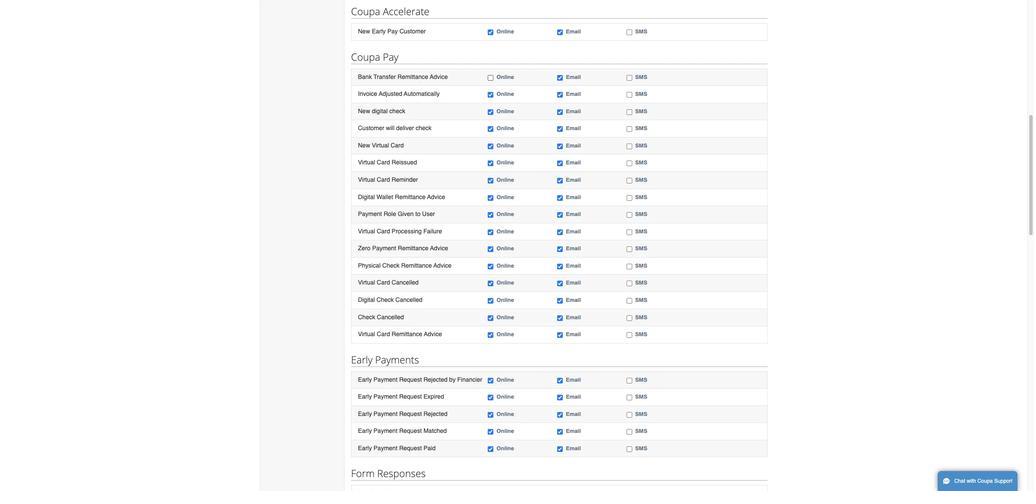 Task type: vqa. For each thing, say whether or not it's contained in the screenshot.
4th heading from the top
no



Task type: locate. For each thing, give the bounding box(es) containing it.
card up digital check cancelled
[[377, 279, 390, 286]]

2 vertical spatial check
[[358, 314, 375, 321]]

remittance for payment
[[398, 245, 429, 252]]

new up virtual card reissued
[[358, 142, 370, 149]]

check down invoice adjusted automatically
[[390, 108, 406, 115]]

digital up check cancelled
[[358, 297, 375, 303]]

1 digital from the top
[[358, 193, 375, 200]]

email for payment role given to user
[[566, 211, 581, 218]]

request for early payment request rejected
[[399, 411, 422, 418]]

early
[[372, 28, 386, 35], [351, 353, 373, 367], [358, 376, 372, 383], [358, 393, 372, 400], [358, 411, 372, 418], [358, 428, 372, 435], [358, 445, 372, 452]]

early down early payment request expired
[[358, 411, 372, 418]]

coupa up 'bank'
[[351, 50, 380, 64]]

online for invoice adjusted automatically
[[497, 91, 514, 97]]

sms for check cancelled
[[636, 314, 648, 321]]

13 online from the top
[[497, 263, 514, 269]]

payment right zero at the left of page
[[372, 245, 396, 252]]

2 request from the top
[[399, 393, 422, 400]]

payment for early payment request matched
[[374, 428, 398, 435]]

online for virtual card remittance advice
[[497, 331, 514, 338]]

4 sms from the top
[[636, 108, 648, 115]]

chat
[[955, 479, 966, 485]]

early up early payment request paid
[[358, 428, 372, 435]]

virtual for virtual card remittance advice
[[358, 331, 375, 338]]

request up early payment request expired
[[399, 376, 422, 383]]

4 online from the top
[[497, 108, 514, 115]]

22 sms from the top
[[636, 445, 648, 452]]

early for early payments
[[351, 353, 373, 367]]

1 request from the top
[[399, 376, 422, 383]]

card down check cancelled
[[377, 331, 390, 338]]

0 vertical spatial digital
[[358, 193, 375, 200]]

online for customer will deliver check
[[497, 125, 514, 132]]

email for digital check cancelled
[[566, 297, 581, 303]]

to
[[416, 211, 421, 218]]

9 sms from the top
[[636, 194, 648, 200]]

request down early payment request matched
[[399, 445, 422, 452]]

invoice adjusted automatically
[[358, 90, 440, 97]]

2 online from the top
[[497, 74, 514, 80]]

3 online from the top
[[497, 91, 514, 97]]

5 email from the top
[[566, 125, 581, 132]]

remittance up automatically
[[398, 73, 429, 80]]

2 rejected from the top
[[424, 411, 448, 418]]

virtual card reissued
[[358, 159, 417, 166]]

advice
[[430, 73, 448, 80], [427, 193, 446, 200], [430, 245, 448, 252], [434, 262, 452, 269], [424, 331, 442, 338]]

remittance down processing
[[398, 245, 429, 252]]

9 online from the top
[[497, 194, 514, 200]]

0 vertical spatial new
[[358, 28, 370, 35]]

19 sms from the top
[[636, 394, 648, 400]]

coupa right with
[[978, 479, 993, 485]]

new digital check
[[358, 108, 406, 115]]

coupa up new early pay customer
[[351, 4, 380, 18]]

accelerate
[[383, 4, 430, 18]]

virtual down check cancelled
[[358, 331, 375, 338]]

cancelled down digital check cancelled
[[377, 314, 404, 321]]

invoice
[[358, 90, 377, 97]]

payment
[[358, 211, 382, 218], [372, 245, 396, 252], [374, 376, 398, 383], [374, 393, 398, 400], [374, 411, 398, 418], [374, 428, 398, 435], [374, 445, 398, 452]]

email for virtual card cancelled
[[566, 280, 581, 286]]

early down early payments
[[358, 376, 372, 383]]

will
[[386, 125, 395, 132]]

remittance
[[398, 73, 429, 80], [395, 193, 426, 200], [398, 245, 429, 252], [401, 262, 432, 269], [392, 331, 423, 338]]

sms for zero payment remittance advice
[[636, 245, 648, 252]]

18 online from the top
[[497, 377, 514, 383]]

check for digital
[[377, 297, 394, 303]]

15 online from the top
[[497, 297, 514, 303]]

online for physical check remittance advice
[[497, 263, 514, 269]]

online for new digital check
[[497, 108, 514, 115]]

5 sms from the top
[[636, 125, 648, 132]]

virtual down virtual card reissued
[[358, 176, 375, 183]]

sms for payment role given to user
[[636, 211, 648, 218]]

14 online from the top
[[497, 280, 514, 286]]

sms for virtual card cancelled
[[636, 280, 648, 286]]

digital left the wallet
[[358, 193, 375, 200]]

2 digital from the top
[[358, 297, 375, 303]]

1 vertical spatial coupa
[[351, 50, 380, 64]]

12 sms from the top
[[636, 245, 648, 252]]

remittance for transfer
[[398, 73, 429, 80]]

coupa inside button
[[978, 479, 993, 485]]

1 vertical spatial cancelled
[[396, 297, 423, 303]]

11 sms from the top
[[636, 228, 648, 235]]

email for digital wallet remittance advice
[[566, 194, 581, 200]]

5 online from the top
[[497, 125, 514, 132]]

advice for zero payment remittance advice
[[430, 245, 448, 252]]

matched
[[424, 428, 447, 435]]

21 sms from the top
[[636, 428, 648, 435]]

zero
[[358, 245, 371, 252]]

0 vertical spatial rejected
[[424, 376, 448, 383]]

5 request from the top
[[399, 445, 422, 452]]

0 vertical spatial coupa
[[351, 4, 380, 18]]

online for virtual card reissued
[[497, 160, 514, 166]]

11 email from the top
[[566, 228, 581, 235]]

given
[[398, 211, 414, 218]]

16 sms from the top
[[636, 314, 648, 321]]

request up early payment request matched
[[399, 411, 422, 418]]

1 email from the top
[[566, 28, 581, 35]]

advice for physical check remittance advice
[[434, 262, 452, 269]]

check cancelled
[[358, 314, 404, 321]]

early payment request rejected
[[358, 411, 448, 418]]

support
[[995, 479, 1013, 485]]

21 email from the top
[[566, 428, 581, 435]]

1 sms from the top
[[636, 28, 648, 35]]

1 vertical spatial customer
[[358, 125, 385, 132]]

online for early payment request matched
[[497, 428, 514, 435]]

12 email from the top
[[566, 245, 581, 252]]

check up the virtual card cancelled at the left of the page
[[383, 262, 400, 269]]

email for early payment request rejected
[[566, 411, 581, 418]]

payment down early payments
[[374, 376, 398, 383]]

13 sms from the top
[[636, 263, 648, 269]]

online for new early pay customer
[[497, 28, 514, 35]]

virtual down new virtual card
[[358, 159, 375, 166]]

adjusted
[[379, 90, 403, 97]]

advice for bank transfer remittance advice
[[430, 73, 448, 80]]

new up coupa pay
[[358, 28, 370, 35]]

remittance for wallet
[[395, 193, 426, 200]]

18 email from the top
[[566, 377, 581, 383]]

1 vertical spatial rejected
[[424, 411, 448, 418]]

check down the virtual card cancelled at the left of the page
[[377, 297, 394, 303]]

sms for bank transfer remittance advice
[[636, 74, 648, 80]]

pay
[[388, 28, 398, 35], [383, 50, 399, 64]]

financier
[[458, 376, 483, 383]]

2 new from the top
[[358, 108, 370, 115]]

virtual
[[372, 142, 389, 149], [358, 159, 375, 166], [358, 176, 375, 183], [358, 228, 375, 235], [358, 279, 375, 286], [358, 331, 375, 338]]

early left payments
[[351, 353, 373, 367]]

cancelled
[[392, 279, 419, 286], [396, 297, 423, 303], [377, 314, 404, 321]]

0 vertical spatial cancelled
[[392, 279, 419, 286]]

16 online from the top
[[497, 314, 514, 321]]

check
[[383, 262, 400, 269], [377, 297, 394, 303], [358, 314, 375, 321]]

1 rejected from the top
[[424, 376, 448, 383]]

card down new virtual card
[[377, 159, 390, 166]]

check down digital check cancelled
[[358, 314, 375, 321]]

virtual down physical on the left of the page
[[358, 279, 375, 286]]

email for virtual card reissued
[[566, 160, 581, 166]]

sms for digital wallet remittance advice
[[636, 194, 648, 200]]

online for early payment request rejected by financier
[[497, 377, 514, 383]]

rejected left by
[[424, 376, 448, 383]]

email for invoice adjusted automatically
[[566, 91, 581, 97]]

card for reminder
[[377, 176, 390, 183]]

3 email from the top
[[566, 91, 581, 97]]

card down "customer will deliver check"
[[391, 142, 404, 149]]

transfer
[[374, 73, 396, 80]]

2 sms from the top
[[636, 74, 648, 80]]

13 email from the top
[[566, 263, 581, 269]]

email
[[566, 28, 581, 35], [566, 74, 581, 80], [566, 91, 581, 97], [566, 108, 581, 115], [566, 125, 581, 132], [566, 142, 581, 149], [566, 160, 581, 166], [566, 177, 581, 183], [566, 194, 581, 200], [566, 211, 581, 218], [566, 228, 581, 235], [566, 245, 581, 252], [566, 263, 581, 269], [566, 280, 581, 286], [566, 297, 581, 303], [566, 314, 581, 321], [566, 331, 581, 338], [566, 377, 581, 383], [566, 394, 581, 400], [566, 411, 581, 418], [566, 428, 581, 435], [566, 445, 581, 452]]

payment down early payment request expired
[[374, 411, 398, 418]]

sms for virtual card remittance advice
[[636, 331, 648, 338]]

payments
[[375, 353, 419, 367]]

16 email from the top
[[566, 314, 581, 321]]

7 sms from the top
[[636, 160, 648, 166]]

virtual up zero at the left of page
[[358, 228, 375, 235]]

remittance up given
[[395, 193, 426, 200]]

email for physical check remittance advice
[[566, 263, 581, 269]]

customer left will
[[358, 125, 385, 132]]

1 vertical spatial check
[[416, 125, 432, 132]]

cancelled down the virtual card cancelled at the left of the page
[[396, 297, 423, 303]]

online for virtual card reminder
[[497, 177, 514, 183]]

6 email from the top
[[566, 142, 581, 149]]

2 email from the top
[[566, 74, 581, 80]]

22 online from the top
[[497, 445, 514, 452]]

card down the role
[[377, 228, 390, 235]]

8 sms from the top
[[636, 177, 648, 183]]

email for virtual card processing failure
[[566, 228, 581, 235]]

10 sms from the top
[[636, 211, 648, 218]]

payment down early payment request matched
[[374, 445, 398, 452]]

0 horizontal spatial check
[[390, 108, 406, 115]]

new virtual card
[[358, 142, 404, 149]]

12 online from the top
[[497, 245, 514, 252]]

request up early payment request rejected
[[399, 393, 422, 400]]

19 email from the top
[[566, 394, 581, 400]]

coupa for coupa accelerate
[[351, 4, 380, 18]]

11 online from the top
[[497, 228, 514, 235]]

rejected for early payment request rejected by financier
[[424, 376, 448, 383]]

online for payment role given to user
[[497, 211, 514, 218]]

bank
[[358, 73, 372, 80]]

14 email from the top
[[566, 280, 581, 286]]

with
[[967, 479, 977, 485]]

digital
[[358, 193, 375, 200], [358, 297, 375, 303]]

6 sms from the top
[[636, 142, 648, 149]]

digital check cancelled
[[358, 297, 423, 303]]

virtual up virtual card reissued
[[372, 142, 389, 149]]

virtual for virtual card processing failure
[[358, 228, 375, 235]]

2 vertical spatial coupa
[[978, 479, 993, 485]]

1 online from the top
[[497, 28, 514, 35]]

17 email from the top
[[566, 331, 581, 338]]

check right deliver
[[416, 125, 432, 132]]

21 online from the top
[[497, 428, 514, 435]]

15 email from the top
[[566, 297, 581, 303]]

request
[[399, 376, 422, 383], [399, 393, 422, 400], [399, 411, 422, 418], [399, 428, 422, 435], [399, 445, 422, 452]]

pay up transfer
[[383, 50, 399, 64]]

6 online from the top
[[497, 142, 514, 149]]

14 sms from the top
[[636, 280, 648, 286]]

1 vertical spatial digital
[[358, 297, 375, 303]]

1 vertical spatial check
[[377, 297, 394, 303]]

1 horizontal spatial customer
[[400, 28, 426, 35]]

2 vertical spatial new
[[358, 142, 370, 149]]

20 online from the top
[[497, 411, 514, 418]]

early for early payment request rejected
[[358, 411, 372, 418]]

cancelled down physical check remittance advice
[[392, 279, 419, 286]]

4 request from the top
[[399, 428, 422, 435]]

email for check cancelled
[[566, 314, 581, 321]]

customer
[[400, 28, 426, 35], [358, 125, 385, 132]]

physical check remittance advice
[[358, 262, 452, 269]]

4 email from the top
[[566, 108, 581, 115]]

new left digital
[[358, 108, 370, 115]]

9 email from the top
[[566, 194, 581, 200]]

7 online from the top
[[497, 160, 514, 166]]

8 online from the top
[[497, 177, 514, 183]]

20 sms from the top
[[636, 411, 648, 418]]

None checkbox
[[558, 30, 563, 35], [488, 75, 494, 81], [558, 75, 563, 81], [627, 75, 632, 81], [558, 92, 563, 98], [488, 109, 494, 115], [558, 126, 563, 132], [488, 144, 494, 149], [627, 144, 632, 149], [558, 161, 563, 166], [627, 195, 632, 201], [488, 212, 494, 218], [558, 212, 563, 218], [558, 230, 563, 235], [627, 230, 632, 235], [488, 247, 494, 252], [558, 247, 563, 252], [627, 264, 632, 270], [627, 281, 632, 287], [488, 298, 494, 304], [558, 298, 563, 304], [627, 298, 632, 304], [488, 315, 494, 321], [488, 333, 494, 338], [488, 378, 494, 384], [558, 378, 563, 384], [488, 412, 494, 418], [627, 412, 632, 418], [488, 447, 494, 452], [558, 30, 563, 35], [488, 75, 494, 81], [558, 75, 563, 81], [627, 75, 632, 81], [558, 92, 563, 98], [488, 109, 494, 115], [558, 126, 563, 132], [488, 144, 494, 149], [627, 144, 632, 149], [558, 161, 563, 166], [627, 195, 632, 201], [488, 212, 494, 218], [558, 212, 563, 218], [558, 230, 563, 235], [627, 230, 632, 235], [488, 247, 494, 252], [558, 247, 563, 252], [627, 264, 632, 270], [627, 281, 632, 287], [488, 298, 494, 304], [558, 298, 563, 304], [627, 298, 632, 304], [488, 315, 494, 321], [488, 333, 494, 338], [488, 378, 494, 384], [558, 378, 563, 384], [488, 412, 494, 418], [627, 412, 632, 418], [488, 447, 494, 452]]

3 request from the top
[[399, 411, 422, 418]]

remittance down zero payment remittance advice on the left of page
[[401, 262, 432, 269]]

3 sms from the top
[[636, 91, 648, 97]]

payment up early payment request rejected
[[374, 393, 398, 400]]

card up the wallet
[[377, 176, 390, 183]]

early up form
[[358, 445, 372, 452]]

chat with coupa support
[[955, 479, 1013, 485]]

check for physical
[[383, 262, 400, 269]]

request for early payment request matched
[[399, 428, 422, 435]]

rejected up matched
[[424, 411, 448, 418]]

request down early payment request rejected
[[399, 428, 422, 435]]

email for early payment request paid
[[566, 445, 581, 452]]

reminder
[[392, 176, 418, 183]]

7 email from the top
[[566, 160, 581, 166]]

request for early payment request expired
[[399, 393, 422, 400]]

8 email from the top
[[566, 177, 581, 183]]

19 online from the top
[[497, 394, 514, 400]]

new for new early pay customer
[[358, 28, 370, 35]]

15 sms from the top
[[636, 297, 648, 303]]

card
[[391, 142, 404, 149], [377, 159, 390, 166], [377, 176, 390, 183], [377, 228, 390, 235], [377, 279, 390, 286], [377, 331, 390, 338]]

early up early payment request rejected
[[358, 393, 372, 400]]

rejected
[[424, 376, 448, 383], [424, 411, 448, 418]]

advice for digital wallet remittance advice
[[427, 193, 446, 200]]

18 sms from the top
[[636, 377, 648, 383]]

10 email from the top
[[566, 211, 581, 218]]

1 vertical spatial new
[[358, 108, 370, 115]]

early payments
[[351, 353, 419, 367]]

chat with coupa support button
[[938, 472, 1018, 492]]

22 email from the top
[[566, 445, 581, 452]]

payment up early payment request paid
[[374, 428, 398, 435]]

zero payment remittance advice
[[358, 245, 448, 252]]

20 email from the top
[[566, 411, 581, 418]]

coupa accelerate
[[351, 4, 430, 18]]

virtual card processing failure
[[358, 228, 442, 235]]

3 new from the top
[[358, 142, 370, 149]]

online
[[497, 28, 514, 35], [497, 74, 514, 80], [497, 91, 514, 97], [497, 108, 514, 115], [497, 125, 514, 132], [497, 142, 514, 149], [497, 160, 514, 166], [497, 177, 514, 183], [497, 194, 514, 200], [497, 211, 514, 218], [497, 228, 514, 235], [497, 245, 514, 252], [497, 263, 514, 269], [497, 280, 514, 286], [497, 297, 514, 303], [497, 314, 514, 321], [497, 331, 514, 338], [497, 377, 514, 383], [497, 394, 514, 400], [497, 411, 514, 418], [497, 428, 514, 435], [497, 445, 514, 452]]

0 vertical spatial check
[[383, 262, 400, 269]]

new
[[358, 28, 370, 35], [358, 108, 370, 115], [358, 142, 370, 149]]

17 sms from the top
[[636, 331, 648, 338]]

remittance up payments
[[392, 331, 423, 338]]

17 online from the top
[[497, 331, 514, 338]]

10 online from the top
[[497, 211, 514, 218]]

None checkbox
[[488, 30, 494, 35], [627, 30, 632, 35], [488, 92, 494, 98], [627, 92, 632, 98], [558, 109, 563, 115], [627, 109, 632, 115], [488, 126, 494, 132], [627, 126, 632, 132], [558, 144, 563, 149], [488, 161, 494, 166], [627, 161, 632, 166], [488, 178, 494, 184], [558, 178, 563, 184], [627, 178, 632, 184], [488, 195, 494, 201], [558, 195, 563, 201], [627, 212, 632, 218], [488, 230, 494, 235], [627, 247, 632, 252], [488, 264, 494, 270], [558, 264, 563, 270], [488, 281, 494, 287], [558, 281, 563, 287], [558, 315, 563, 321], [627, 315, 632, 321], [558, 333, 563, 338], [627, 333, 632, 338], [627, 378, 632, 384], [488, 395, 494, 401], [558, 395, 563, 401], [627, 395, 632, 401], [558, 412, 563, 418], [488, 430, 494, 435], [558, 430, 563, 435], [627, 430, 632, 435], [558, 447, 563, 452], [627, 447, 632, 452], [488, 30, 494, 35], [627, 30, 632, 35], [488, 92, 494, 98], [627, 92, 632, 98], [558, 109, 563, 115], [627, 109, 632, 115], [488, 126, 494, 132], [627, 126, 632, 132], [558, 144, 563, 149], [488, 161, 494, 166], [627, 161, 632, 166], [488, 178, 494, 184], [558, 178, 563, 184], [627, 178, 632, 184], [488, 195, 494, 201], [558, 195, 563, 201], [627, 212, 632, 218], [488, 230, 494, 235], [627, 247, 632, 252], [488, 264, 494, 270], [558, 264, 563, 270], [488, 281, 494, 287], [558, 281, 563, 287], [558, 315, 563, 321], [627, 315, 632, 321], [558, 333, 563, 338], [627, 333, 632, 338], [627, 378, 632, 384], [488, 395, 494, 401], [558, 395, 563, 401], [627, 395, 632, 401], [558, 412, 563, 418], [488, 430, 494, 435], [558, 430, 563, 435], [627, 430, 632, 435], [558, 447, 563, 452], [627, 447, 632, 452]]

customer down "accelerate"
[[400, 28, 426, 35]]

processing
[[392, 228, 422, 235]]

sms
[[636, 28, 648, 35], [636, 74, 648, 80], [636, 91, 648, 97], [636, 108, 648, 115], [636, 125, 648, 132], [636, 142, 648, 149], [636, 160, 648, 166], [636, 177, 648, 183], [636, 194, 648, 200], [636, 211, 648, 218], [636, 228, 648, 235], [636, 245, 648, 252], [636, 263, 648, 269], [636, 280, 648, 286], [636, 297, 648, 303], [636, 314, 648, 321], [636, 331, 648, 338], [636, 377, 648, 383], [636, 394, 648, 400], [636, 411, 648, 418], [636, 428, 648, 435], [636, 445, 648, 452]]

early payment request paid
[[358, 445, 436, 452]]

coupa
[[351, 4, 380, 18], [351, 50, 380, 64], [978, 479, 993, 485]]

form
[[351, 467, 375, 481]]

pay down coupa accelerate at the top
[[388, 28, 398, 35]]

check
[[390, 108, 406, 115], [416, 125, 432, 132]]

user
[[422, 211, 435, 218]]

1 new from the top
[[358, 28, 370, 35]]

early payment request expired
[[358, 393, 444, 400]]

early for early payment request matched
[[358, 428, 372, 435]]

early for early payment request paid
[[358, 445, 372, 452]]



Task type: describe. For each thing, give the bounding box(es) containing it.
email for new early pay customer
[[566, 28, 581, 35]]

0 horizontal spatial customer
[[358, 125, 385, 132]]

0 vertical spatial check
[[390, 108, 406, 115]]

sms for early payment request expired
[[636, 394, 648, 400]]

virtual for virtual card cancelled
[[358, 279, 375, 286]]

sms for new virtual card
[[636, 142, 648, 149]]

card for remittance
[[377, 331, 390, 338]]

online for early payment request expired
[[497, 394, 514, 400]]

expired
[[424, 393, 444, 400]]

digital
[[372, 108, 388, 115]]

advice for virtual card remittance advice
[[424, 331, 442, 338]]

failure
[[424, 228, 442, 235]]

by
[[449, 376, 456, 383]]

virtual for virtual card reissued
[[358, 159, 375, 166]]

digital wallet remittance advice
[[358, 193, 446, 200]]

email for early payment request rejected by financier
[[566, 377, 581, 383]]

0 vertical spatial pay
[[388, 28, 398, 35]]

responses
[[377, 467, 426, 481]]

email for customer will deliver check
[[566, 125, 581, 132]]

card for reissued
[[377, 159, 390, 166]]

online for new virtual card
[[497, 142, 514, 149]]

0 vertical spatial customer
[[400, 28, 426, 35]]

sms for early payment request paid
[[636, 445, 648, 452]]

2 vertical spatial cancelled
[[377, 314, 404, 321]]

card for processing
[[377, 228, 390, 235]]

online for early payment request paid
[[497, 445, 514, 452]]

early payment request rejected by financier
[[358, 376, 483, 383]]

1 horizontal spatial check
[[416, 125, 432, 132]]

remittance for check
[[401, 262, 432, 269]]

sms for customer will deliver check
[[636, 125, 648, 132]]

payment for zero payment remittance advice
[[372, 245, 396, 252]]

online for virtual card cancelled
[[497, 280, 514, 286]]

online for digital check cancelled
[[497, 297, 514, 303]]

payment for early payment request paid
[[374, 445, 398, 452]]

new for new digital check
[[358, 108, 370, 115]]

customer will deliver check
[[358, 125, 432, 132]]

online for check cancelled
[[497, 314, 514, 321]]

deliver
[[396, 125, 414, 132]]

virtual card reminder
[[358, 176, 418, 183]]

cancelled for digital check cancelled
[[396, 297, 423, 303]]

payment for early payment request expired
[[374, 393, 398, 400]]

email for early payment request expired
[[566, 394, 581, 400]]

payment role given to user
[[358, 211, 435, 218]]

virtual card cancelled
[[358, 279, 419, 286]]

online for digital wallet remittance advice
[[497, 194, 514, 200]]

email for bank transfer remittance advice
[[566, 74, 581, 80]]

email for zero payment remittance advice
[[566, 245, 581, 252]]

remittance for card
[[392, 331, 423, 338]]

coupa pay
[[351, 50, 399, 64]]

payment left the role
[[358, 211, 382, 218]]

sms for new digital check
[[636, 108, 648, 115]]

sms for virtual card reminder
[[636, 177, 648, 183]]

rejected for early payment request rejected
[[424, 411, 448, 418]]

bank transfer remittance advice
[[358, 73, 448, 80]]

paid
[[424, 445, 436, 452]]

new early pay customer
[[358, 28, 426, 35]]

request for early payment request rejected by financier
[[399, 376, 422, 383]]

wallet
[[377, 193, 393, 200]]

physical
[[358, 262, 381, 269]]

online for virtual card processing failure
[[497, 228, 514, 235]]

digital for digital wallet remittance advice
[[358, 193, 375, 200]]

card for cancelled
[[377, 279, 390, 286]]

email for virtual card reminder
[[566, 177, 581, 183]]

virtual card remittance advice
[[358, 331, 442, 338]]

payment for early payment request rejected
[[374, 411, 398, 418]]

reissued
[[392, 159, 417, 166]]

sms for invoice adjusted automatically
[[636, 91, 648, 97]]

online for early payment request rejected
[[497, 411, 514, 418]]

form responses
[[351, 467, 426, 481]]

early payment request matched
[[358, 428, 447, 435]]

role
[[384, 211, 396, 218]]

sms for digital check cancelled
[[636, 297, 648, 303]]

early for early payment request expired
[[358, 393, 372, 400]]

sms for new early pay customer
[[636, 28, 648, 35]]

sms for early payment request matched
[[636, 428, 648, 435]]

new for new virtual card
[[358, 142, 370, 149]]

payment for early payment request rejected by financier
[[374, 376, 398, 383]]

email for early payment request matched
[[566, 428, 581, 435]]

digital for digital check cancelled
[[358, 297, 375, 303]]

sms for virtual card reissued
[[636, 160, 648, 166]]

sms for virtual card processing failure
[[636, 228, 648, 235]]

email for new digital check
[[566, 108, 581, 115]]

sms for early payment request rejected
[[636, 411, 648, 418]]

early for early payment request rejected by financier
[[358, 376, 372, 383]]

online for bank transfer remittance advice
[[497, 74, 514, 80]]

automatically
[[404, 90, 440, 97]]

cancelled for virtual card cancelled
[[392, 279, 419, 286]]

online for zero payment remittance advice
[[497, 245, 514, 252]]

virtual for virtual card reminder
[[358, 176, 375, 183]]

coupa for coupa pay
[[351, 50, 380, 64]]

request for early payment request paid
[[399, 445, 422, 452]]

early down coupa accelerate at the top
[[372, 28, 386, 35]]

email for new virtual card
[[566, 142, 581, 149]]

sms for early payment request rejected by financier
[[636, 377, 648, 383]]

1 vertical spatial pay
[[383, 50, 399, 64]]

email for virtual card remittance advice
[[566, 331, 581, 338]]

sms for physical check remittance advice
[[636, 263, 648, 269]]



